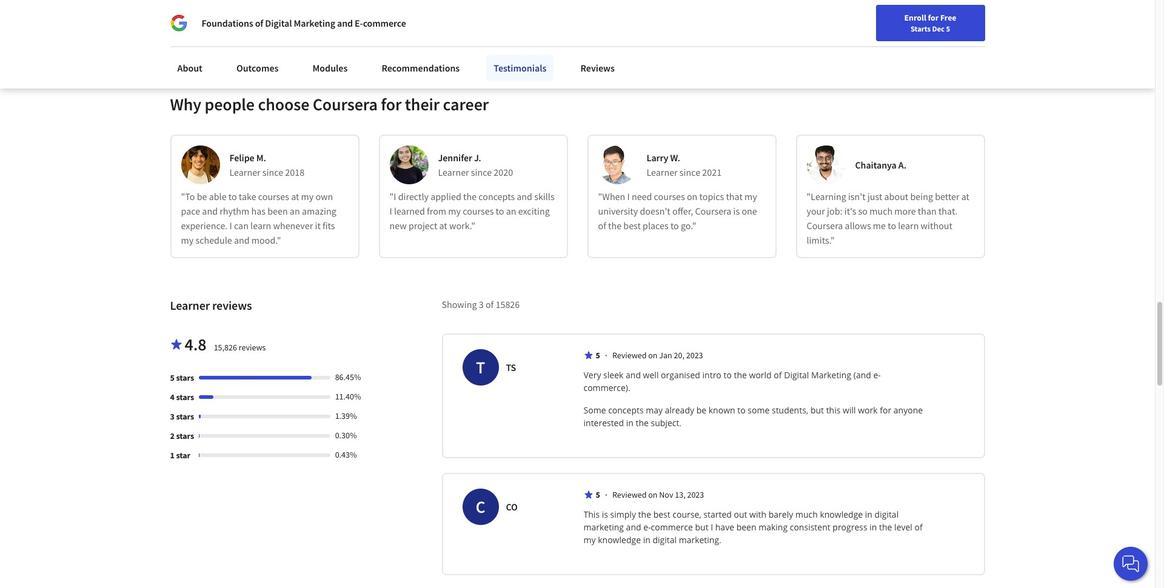 Task type: describe. For each thing, give the bounding box(es) containing it.
0 horizontal spatial digital
[[265, 17, 292, 29]]

2020
[[494, 166, 513, 178]]

0 vertical spatial commerce
[[363, 17, 406, 29]]

11.40%
[[335, 391, 361, 402]]

directly
[[398, 191, 429, 203]]

1
[[170, 450, 174, 461]]

making
[[759, 522, 788, 533]]

chat with us image
[[1121, 554, 1141, 574]]

shopping cart: 1 item image
[[871, 9, 895, 28]]

is inside this is simply the best course, started out with barely much knowledge in digital marketing and e-commerce but i have been making consistent progress in the level of my knowledge in digital marketing.
[[602, 509, 608, 520]]

much inside "learning isn't just about being better at your job: it's so much more than that. coursera allows me to learn without limits."
[[870, 205, 893, 217]]

it
[[315, 220, 321, 232]]

than
[[918, 205, 937, 217]]

0.30%
[[335, 430, 357, 441]]

learner reviews
[[170, 298, 252, 313]]

1.39%
[[335, 411, 357, 422]]

offer,
[[672, 205, 693, 217]]

15,826
[[214, 342, 237, 353]]

to inside "i directly applied the concepts and skills i learned from my courses to an exciting new project at work."
[[496, 205, 504, 217]]

i inside this is simply the best course, started out with barely much knowledge in digital marketing and e-commerce but i have been making consistent progress in the level of my knowledge in digital marketing.
[[711, 522, 713, 533]]

known
[[709, 405, 735, 416]]

some concepts may already be known to some students, but this will work for anyone interested in the subject.
[[584, 405, 925, 429]]

star
[[176, 450, 190, 461]]

learn for more
[[898, 220, 919, 232]]

be inside "to be able to take courses at my own pace and rhythm has been an amazing experience. i can learn whenever it fits my schedule and mood."
[[197, 191, 207, 203]]

"when
[[598, 191, 625, 203]]

5 up the very
[[596, 350, 600, 361]]

will
[[843, 405, 856, 416]]

w.
[[670, 152, 680, 164]]

university
[[598, 205, 638, 217]]

have
[[715, 522, 734, 533]]

4
[[170, 392, 174, 403]]

has
[[251, 205, 266, 217]]

students,
[[772, 405, 808, 416]]

2 stars
[[170, 431, 194, 442]]

1 vertical spatial digital
[[653, 534, 677, 546]]

is inside the "when i need courses on topics that my university doesn't offer, coursera is one of the best places to go."
[[733, 205, 740, 217]]

at for better
[[961, 191, 970, 203]]

an inside "i directly applied the concepts and skills i learned from my courses to an exciting new project at work."
[[506, 205, 516, 217]]

e- inside 'very sleek and well organised intro to the world of digital marketing (and e- commerce).'
[[873, 369, 881, 381]]

enroll for free starts dec 5
[[904, 12, 956, 33]]

limits."
[[807, 234, 835, 246]]

"i directly applied the concepts and skills i learned from my courses to an exciting new project at work."
[[390, 191, 555, 232]]

3 stars
[[170, 411, 194, 422]]

marketing inside 'very sleek and well organised intro to the world of digital marketing (and e- commerce).'
[[811, 369, 851, 381]]

mood."
[[251, 234, 281, 246]]

on for c
[[648, 490, 658, 500]]

coursera inside "learning isn't just about being better at your job: it's so much more than that. coursera allows me to learn without limits."
[[807, 220, 843, 232]]

much inside this is simply the best course, started out with barely much knowledge in digital marketing and e-commerce but i have been making consistent progress in the level of my knowledge in digital marketing.
[[795, 509, 818, 520]]

this
[[584, 509, 600, 520]]

it's
[[844, 205, 856, 217]]

outcomes link
[[229, 55, 286, 81]]

for inside some concepts may already be known to some students, but this will work for anyone interested in the subject.
[[880, 405, 891, 416]]

and inside 'very sleek and well organised intro to the world of digital marketing (and e- commerce).'
[[626, 369, 641, 381]]

on inside the "when i need courses on topics that my university doesn't offer, coursera is one of the best places to go."
[[687, 191, 698, 203]]

and inside this is simply the best course, started out with barely much knowledge in digital marketing and e-commerce but i have been making consistent progress in the level of my knowledge in digital marketing.
[[626, 522, 641, 533]]

google image
[[170, 15, 187, 32]]

show 6 more button
[[170, 14, 237, 35]]

their
[[405, 94, 440, 115]]

interested
[[584, 417, 624, 429]]

marketing.
[[679, 534, 721, 546]]

2
[[170, 431, 174, 442]]

project
[[409, 220, 437, 232]]

for inside enroll for free starts dec 5
[[928, 12, 939, 23]]

reviewed for c
[[612, 490, 647, 500]]

very sleek and well organised intro to the world of digital marketing (and e- commerce).
[[584, 369, 881, 394]]

choose
[[258, 94, 309, 115]]

testimonials link
[[486, 55, 554, 81]]

coursera inside the "when i need courses on topics that my university doesn't offer, coursera is one of the best places to go."
[[695, 205, 731, 217]]

felipe
[[229, 152, 254, 164]]

86.45%
[[335, 372, 361, 383]]

world
[[749, 369, 772, 381]]

5 up 4
[[170, 372, 174, 383]]

barely
[[769, 509, 793, 520]]

courses inside "to be able to take courses at my own pace and rhythm has been an amazing experience. i can learn whenever it fits my schedule and mood."
[[258, 191, 289, 203]]

in inside some concepts may already be known to some students, but this will work for anyone interested in the subject.
[[626, 417, 634, 429]]

work."
[[449, 220, 475, 232]]

to inside "learning isn't just about being better at your job: it's so much more than that. coursera allows me to learn without limits."
[[888, 220, 896, 232]]

well
[[643, 369, 659, 381]]

showing 3 of 15826
[[442, 299, 520, 311]]

skills
[[534, 191, 555, 203]]

be inside some concepts may already be known to some students, but this will work for anyone interested in the subject.
[[696, 405, 706, 416]]

me
[[873, 220, 886, 232]]

in right progress
[[870, 522, 877, 533]]

experience.
[[181, 220, 228, 232]]

about
[[177, 62, 202, 74]]

english button
[[901, 0, 974, 39]]

of inside 'very sleek and well organised intro to the world of digital marketing (and e- commerce).'
[[774, 369, 782, 381]]

why
[[170, 94, 201, 115]]

dec
[[932, 24, 945, 33]]

commerce inside this is simply the best course, started out with barely much knowledge in digital marketing and e-commerce but i have been making consistent progress in the level of my knowledge in digital marketing.
[[651, 522, 693, 533]]

digital inside 'very sleek and well organised intro to the world of digital marketing (and e- commerce).'
[[784, 369, 809, 381]]

modules
[[313, 62, 348, 74]]

and inside "i directly applied the concepts and skills i learned from my courses to an exciting new project at work."
[[517, 191, 532, 203]]

sleek
[[603, 369, 624, 381]]

progress
[[833, 522, 867, 533]]

on for t
[[648, 350, 658, 361]]

reviews for learner reviews
[[212, 298, 252, 313]]

show
[[180, 19, 200, 30]]

to inside some concepts may already be known to some students, but this will work for anyone interested in the subject.
[[737, 405, 746, 416]]

0 horizontal spatial knowledge
[[598, 534, 641, 546]]

t
[[476, 357, 485, 379]]

stars for 5 stars
[[176, 372, 194, 383]]

"i
[[390, 191, 396, 203]]

rhythm
[[220, 205, 249, 217]]

your
[[807, 205, 825, 217]]

some
[[584, 405, 606, 416]]

level
[[894, 522, 912, 533]]

jennifer
[[438, 152, 472, 164]]

more inside "learning isn't just about being better at your job: it's so much more than that. coursera allows me to learn without limits."
[[895, 205, 916, 217]]

since for j.
[[471, 166, 492, 178]]

commerce).
[[584, 382, 630, 394]]

schedule
[[195, 234, 232, 246]]

learner for felipe
[[229, 166, 261, 178]]

the inside some concepts may already be known to some students, but this will work for anyone interested in the subject.
[[636, 417, 649, 429]]

isn't
[[848, 191, 866, 203]]

new
[[390, 220, 407, 232]]

just
[[868, 191, 882, 203]]

reviews
[[581, 62, 615, 74]]

jennifer j. learner since 2020
[[438, 152, 513, 178]]

out
[[734, 509, 747, 520]]

already
[[665, 405, 694, 416]]

job:
[[827, 205, 842, 217]]

reviewed on nov 13, 2023
[[612, 490, 704, 500]]

learner for jennifer
[[438, 166, 469, 178]]

being
[[910, 191, 933, 203]]

an inside "to be able to take courses at my own pace and rhythm has been an amazing experience. i can learn whenever it fits my schedule and mood."
[[290, 205, 300, 217]]

since for m.
[[262, 166, 283, 178]]

the inside "i directly applied the concepts and skills i learned from my courses to an exciting new project at work."
[[463, 191, 477, 203]]

the inside 'very sleek and well organised intro to the world of digital marketing (and e- commerce).'
[[734, 369, 747, 381]]

at inside "i directly applied the concepts and skills i learned from my courses to an exciting new project at work."
[[439, 220, 447, 232]]

this
[[826, 405, 841, 416]]



Task type: locate. For each thing, give the bounding box(es) containing it.
career
[[443, 94, 489, 115]]

i inside "to be able to take courses at my own pace and rhythm has been an amazing experience. i can learn whenever it fits my schedule and mood."
[[230, 220, 232, 232]]

0 horizontal spatial much
[[795, 509, 818, 520]]

starts
[[911, 24, 931, 33]]

digital
[[875, 509, 899, 520], [653, 534, 677, 546]]

0 horizontal spatial 3
[[170, 411, 174, 422]]

0 vertical spatial concepts
[[479, 191, 515, 203]]

but left this
[[811, 405, 824, 416]]

1 vertical spatial is
[[602, 509, 608, 520]]

0 horizontal spatial been
[[268, 205, 288, 217]]

stars down 4 stars
[[176, 411, 194, 422]]

outcomes
[[236, 62, 279, 74]]

learner
[[229, 166, 261, 178], [438, 166, 469, 178], [647, 166, 678, 178], [170, 298, 210, 313]]

and down simply
[[626, 522, 641, 533]]

1 horizontal spatial coursera
[[695, 205, 731, 217]]

learner down larry
[[647, 166, 678, 178]]

of right world
[[774, 369, 782, 381]]

knowledge down "marketing" in the right bottom of the page
[[598, 534, 641, 546]]

learn for has
[[250, 220, 271, 232]]

0 horizontal spatial digital
[[653, 534, 677, 546]]

to inside the "when i need courses on topics that my university doesn't offer, coursera is one of the best places to go."
[[671, 220, 679, 232]]

free
[[940, 12, 956, 23]]

e- right (and
[[873, 369, 881, 381]]

to
[[228, 191, 237, 203], [496, 205, 504, 217], [671, 220, 679, 232], [888, 220, 896, 232], [724, 369, 732, 381], [737, 405, 746, 416]]

my up the 'work."' at the top left of the page
[[448, 205, 461, 217]]

since down m.
[[262, 166, 283, 178]]

recommendations link
[[374, 55, 467, 81]]

1 since from the left
[[262, 166, 283, 178]]

3 up the 2
[[170, 411, 174, 422]]

1 horizontal spatial courses
[[463, 205, 494, 217]]

digital up the outcomes
[[265, 17, 292, 29]]

able
[[209, 191, 227, 203]]

1 vertical spatial concepts
[[608, 405, 644, 416]]

0 vertical spatial digital
[[875, 509, 899, 520]]

reviews right "15,826"
[[239, 342, 266, 353]]

chaitanya a.
[[855, 159, 906, 171]]

"to be able to take courses at my own pace and rhythm has been an amazing experience. i can learn whenever it fits my schedule and mood."
[[181, 191, 336, 246]]

marketing
[[294, 17, 335, 29], [811, 369, 851, 381]]

since inside felipe m. learner since 2018
[[262, 166, 283, 178]]

1 vertical spatial more
[[895, 205, 916, 217]]

learner inside felipe m. learner since 2018
[[229, 166, 261, 178]]

0 horizontal spatial is
[[602, 509, 608, 520]]

of inside this is simply the best course, started out with barely much knowledge in digital marketing and e-commerce but i have been making consistent progress in the level of my knowledge in digital marketing.
[[915, 522, 923, 533]]

my inside this is simply the best course, started out with barely much knowledge in digital marketing and e-commerce but i have been making consistent progress in the level of my knowledge in digital marketing.
[[584, 534, 596, 546]]

0 horizontal spatial since
[[262, 166, 283, 178]]

at down from
[[439, 220, 447, 232]]

my up one
[[745, 191, 757, 203]]

reviewed up sleek
[[612, 350, 647, 361]]

reviewed on jan 20, 2023
[[612, 350, 703, 361]]

for left their
[[381, 94, 402, 115]]

3 since from the left
[[680, 166, 700, 178]]

courses up the 'work."' at the top left of the page
[[463, 205, 494, 217]]

one
[[742, 205, 757, 217]]

but up the marketing.
[[695, 522, 709, 533]]

my inside the "when i need courses on topics that my university doesn't offer, coursera is one of the best places to go."
[[745, 191, 757, 203]]

2023 for t
[[686, 350, 703, 361]]

commerce up the recommendations
[[363, 17, 406, 29]]

own
[[316, 191, 333, 203]]

0 horizontal spatial but
[[695, 522, 709, 533]]

organised
[[661, 369, 700, 381]]

reviewed for t
[[612, 350, 647, 361]]

2 horizontal spatial since
[[680, 166, 700, 178]]

my inside "i directly applied the concepts and skills i learned from my courses to an exciting new project at work."
[[448, 205, 461, 217]]

of left 15826
[[486, 299, 494, 311]]

my left the own
[[301, 191, 314, 203]]

at inside "learning isn't just about being better at your job: it's so much more than that. coursera allows me to learn without limits."
[[961, 191, 970, 203]]

stars right 4
[[176, 392, 194, 403]]

i left have
[[711, 522, 713, 533]]

that
[[726, 191, 743, 203]]

collection element
[[163, 0, 992, 55]]

to inside "to be able to take courses at my own pace and rhythm has been an amazing experience. i can learn whenever it fits my schedule and mood."
[[228, 191, 237, 203]]

1 stars from the top
[[176, 372, 194, 383]]

is up "marketing" in the right bottom of the page
[[602, 509, 608, 520]]

pace
[[181, 205, 200, 217]]

learn down has
[[250, 220, 271, 232]]

stars
[[176, 372, 194, 383], [176, 392, 194, 403], [176, 411, 194, 422], [176, 431, 194, 442]]

best down reviewed on nov 13, 2023
[[653, 509, 670, 520]]

i left can
[[230, 220, 232, 232]]

1 vertical spatial reviews
[[239, 342, 266, 353]]

1 an from the left
[[290, 205, 300, 217]]

go."
[[681, 220, 696, 232]]

i inside "i directly applied the concepts and skills i learned from my courses to an exciting new project at work."
[[390, 205, 392, 217]]

more inside button
[[208, 19, 227, 30]]

intro
[[702, 369, 721, 381]]

the right applied
[[463, 191, 477, 203]]

2023 for c
[[687, 490, 704, 500]]

at inside "to be able to take courses at my own pace and rhythm has been an amazing experience. i can learn whenever it fits my schedule and mood."
[[291, 191, 299, 203]]

be right "to
[[197, 191, 207, 203]]

0 vertical spatial on
[[687, 191, 698, 203]]

1 star
[[170, 450, 190, 461]]

to up the rhythm
[[228, 191, 237, 203]]

people
[[205, 94, 255, 115]]

showing
[[442, 299, 477, 311]]

3 right showing
[[479, 299, 484, 311]]

2 reviewed from the top
[[612, 490, 647, 500]]

to right intro
[[724, 369, 732, 381]]

1 vertical spatial 3
[[170, 411, 174, 422]]

learner down felipe
[[229, 166, 261, 178]]

but inside some concepts may already be known to some students, but this will work for anyone interested in the subject.
[[811, 405, 824, 416]]

an up whenever
[[290, 205, 300, 217]]

much up me
[[870, 205, 893, 217]]

0 horizontal spatial be
[[197, 191, 207, 203]]

at for courses
[[291, 191, 299, 203]]

better
[[935, 191, 960, 203]]

1 vertical spatial be
[[696, 405, 706, 416]]

more down about
[[895, 205, 916, 217]]

be left the known
[[696, 405, 706, 416]]

1 horizontal spatial 3
[[479, 299, 484, 311]]

my down "marketing" in the right bottom of the page
[[584, 534, 596, 546]]

for up dec
[[928, 12, 939, 23]]

0 horizontal spatial more
[[208, 19, 227, 30]]

knowledge up progress
[[820, 509, 863, 520]]

1 horizontal spatial since
[[471, 166, 492, 178]]

work
[[858, 405, 878, 416]]

2 learn from the left
[[898, 220, 919, 232]]

coursera up limits."
[[807, 220, 843, 232]]

take
[[239, 191, 256, 203]]

of right foundations
[[255, 17, 263, 29]]

2 since from the left
[[471, 166, 492, 178]]

0 vertical spatial is
[[733, 205, 740, 217]]

1 horizontal spatial be
[[696, 405, 706, 416]]

5 stars
[[170, 372, 194, 383]]

1 vertical spatial best
[[653, 509, 670, 520]]

the down university at the right top of page
[[608, 220, 622, 232]]

0 vertical spatial been
[[268, 205, 288, 217]]

0 horizontal spatial learn
[[250, 220, 271, 232]]

0 vertical spatial best
[[623, 220, 641, 232]]

i down "i
[[390, 205, 392, 217]]

1 horizontal spatial at
[[439, 220, 447, 232]]

reviews up "15,826"
[[212, 298, 252, 313]]

to left go."
[[671, 220, 679, 232]]

coursera down topics
[[695, 205, 731, 217]]

ts
[[506, 362, 516, 374]]

1 horizontal spatial for
[[880, 405, 891, 416]]

the right simply
[[638, 509, 651, 520]]

0 vertical spatial much
[[870, 205, 893, 217]]

whenever
[[273, 220, 313, 232]]

on up "offer,"
[[687, 191, 698, 203]]

learner inside larry w. learner since 2021
[[647, 166, 678, 178]]

1 vertical spatial knowledge
[[598, 534, 641, 546]]

best down university at the right top of page
[[623, 220, 641, 232]]

e- inside this is simply the best course, started out with barely much knowledge in digital marketing and e-commerce but i have been making consistent progress in the level of my knowledge in digital marketing.
[[643, 522, 651, 533]]

2023 right 13,
[[687, 490, 704, 500]]

in up progress
[[865, 509, 872, 520]]

2 horizontal spatial for
[[928, 12, 939, 23]]

0 vertical spatial but
[[811, 405, 824, 416]]

1 horizontal spatial commerce
[[651, 522, 693, 533]]

since down w.
[[680, 166, 700, 178]]

15826
[[496, 299, 520, 311]]

stars right the 2
[[176, 431, 194, 442]]

more right 6 on the left top of page
[[208, 19, 227, 30]]

from
[[427, 205, 446, 217]]

1 horizontal spatial much
[[870, 205, 893, 217]]

2 vertical spatial for
[[880, 405, 891, 416]]

0.43%
[[335, 449, 357, 460]]

"when i need courses on topics that my university doesn't offer, coursera is one of the best places to go."
[[598, 191, 757, 232]]

commerce down the course,
[[651, 522, 693, 533]]

0 vertical spatial marketing
[[294, 17, 335, 29]]

0 vertical spatial reviews
[[212, 298, 252, 313]]

to left exciting
[[496, 205, 504, 217]]

2 horizontal spatial coursera
[[807, 220, 843, 232]]

testimonials
[[494, 62, 547, 74]]

of right level
[[915, 522, 923, 533]]

can
[[234, 220, 249, 232]]

6
[[202, 19, 206, 30]]

and up exciting
[[517, 191, 532, 203]]

since down j.
[[471, 166, 492, 178]]

1 horizontal spatial learn
[[898, 220, 919, 232]]

1 horizontal spatial concepts
[[608, 405, 644, 416]]

learner up 4.8
[[170, 298, 210, 313]]

2018
[[285, 166, 304, 178]]

1 vertical spatial digital
[[784, 369, 809, 381]]

stars for 2 stars
[[176, 431, 194, 442]]

on left "jan"
[[648, 350, 658, 361]]

may
[[646, 405, 663, 416]]

coursera
[[313, 94, 378, 115], [695, 205, 731, 217], [807, 220, 843, 232]]

been down out
[[736, 522, 756, 533]]

0 horizontal spatial for
[[381, 94, 402, 115]]

been right has
[[268, 205, 288, 217]]

1 vertical spatial but
[[695, 522, 709, 533]]

in
[[626, 417, 634, 429], [865, 509, 872, 520], [870, 522, 877, 533], [643, 534, 650, 546]]

digital up level
[[875, 509, 899, 520]]

1 vertical spatial coursera
[[695, 205, 731, 217]]

stars up 4 stars
[[176, 372, 194, 383]]

nov
[[659, 490, 673, 500]]

a.
[[898, 159, 906, 171]]

0 horizontal spatial best
[[623, 220, 641, 232]]

0 horizontal spatial courses
[[258, 191, 289, 203]]

2023 right 20,
[[686, 350, 703, 361]]

1 vertical spatial much
[[795, 509, 818, 520]]

recommendations
[[382, 62, 460, 74]]

is
[[733, 205, 740, 217], [602, 509, 608, 520]]

2 vertical spatial coursera
[[807, 220, 843, 232]]

show 6 more
[[180, 19, 227, 30]]

1 vertical spatial been
[[736, 522, 756, 533]]

of
[[255, 17, 263, 29], [598, 220, 606, 232], [486, 299, 494, 311], [774, 369, 782, 381], [915, 522, 923, 533]]

0 horizontal spatial marketing
[[294, 17, 335, 29]]

2 an from the left
[[506, 205, 516, 217]]

marketing
[[584, 522, 624, 533]]

on left 'nov'
[[648, 490, 658, 500]]

subject.
[[651, 417, 682, 429]]

0 horizontal spatial concepts
[[479, 191, 515, 203]]

stars for 4 stars
[[176, 392, 194, 403]]

marketing left (and
[[811, 369, 851, 381]]

1 horizontal spatial but
[[811, 405, 824, 416]]

best inside the "when i need courses on topics that my university doesn't offer, coursera is one of the best places to go."
[[623, 220, 641, 232]]

is left one
[[733, 205, 740, 217]]

0 vertical spatial more
[[208, 19, 227, 30]]

0 horizontal spatial at
[[291, 191, 299, 203]]

1 vertical spatial for
[[381, 94, 402, 115]]

learn inside "learning isn't just about being better at your job: it's so much more than that. coursera allows me to learn without limits."
[[898, 220, 919, 232]]

1 learn from the left
[[250, 220, 271, 232]]

stars for 3 stars
[[176, 411, 194, 422]]

0 horizontal spatial coursera
[[313, 94, 378, 115]]

0 horizontal spatial an
[[290, 205, 300, 217]]

1 vertical spatial marketing
[[811, 369, 851, 381]]

1 horizontal spatial knowledge
[[820, 509, 863, 520]]

0 vertical spatial e-
[[873, 369, 881, 381]]

much
[[870, 205, 893, 217], [795, 509, 818, 520]]

1 horizontal spatial best
[[653, 509, 670, 520]]

jan
[[659, 350, 672, 361]]

learned
[[394, 205, 425, 217]]

course,
[[673, 509, 701, 520]]

0 vertical spatial digital
[[265, 17, 292, 29]]

3
[[479, 299, 484, 311], [170, 411, 174, 422]]

2021
[[702, 166, 722, 178]]

0 vertical spatial knowledge
[[820, 509, 863, 520]]

5 inside enroll for free starts dec 5
[[946, 24, 950, 33]]

1 horizontal spatial is
[[733, 205, 740, 217]]

1 horizontal spatial more
[[895, 205, 916, 217]]

1 horizontal spatial digital
[[784, 369, 809, 381]]

4.8
[[185, 334, 207, 356]]

1 vertical spatial e-
[[643, 522, 651, 533]]

modules link
[[305, 55, 355, 81]]

2 horizontal spatial at
[[961, 191, 970, 203]]

allows
[[845, 220, 871, 232]]

None search field
[[173, 8, 464, 32]]

1 horizontal spatial been
[[736, 522, 756, 533]]

been inside "to be able to take courses at my own pace and rhythm has been an amazing experience. i can learn whenever it fits my schedule and mood."
[[268, 205, 288, 217]]

with
[[749, 509, 766, 520]]

0 vertical spatial for
[[928, 12, 939, 23]]

concepts up interested at the right
[[608, 405, 644, 416]]

to right me
[[888, 220, 896, 232]]

why people choose coursera for their career
[[170, 94, 489, 115]]

courses up has
[[258, 191, 289, 203]]

doesn't
[[640, 205, 670, 217]]

to inside 'very sleek and well organised intro to the world of digital marketing (and e- commerce).'
[[724, 369, 732, 381]]

1 horizontal spatial marketing
[[811, 369, 851, 381]]

an left exciting
[[506, 205, 516, 217]]

5 right dec
[[946, 24, 950, 33]]

4 stars from the top
[[176, 431, 194, 442]]

2 vertical spatial on
[[648, 490, 658, 500]]

in right interested at the right
[[626, 417, 634, 429]]

the down the may
[[636, 417, 649, 429]]

coursera down modules
[[313, 94, 378, 115]]

the
[[463, 191, 477, 203], [608, 220, 622, 232], [734, 369, 747, 381], [636, 417, 649, 429], [638, 509, 651, 520], [879, 522, 892, 533]]

1 vertical spatial commerce
[[651, 522, 693, 533]]

since inside larry w. learner since 2021
[[680, 166, 700, 178]]

some
[[748, 405, 770, 416]]

0 horizontal spatial e-
[[643, 522, 651, 533]]

the left level
[[879, 522, 892, 533]]

courses inside the "when i need courses on topics that my university doesn't offer, coursera is one of the best places to go."
[[654, 191, 685, 203]]

concepts
[[479, 191, 515, 203], [608, 405, 644, 416]]

been inside this is simply the best course, started out with barely much knowledge in digital marketing and e-commerce but i have been making consistent progress in the level of my knowledge in digital marketing.
[[736, 522, 756, 533]]

and up the experience. on the left top of page
[[202, 205, 218, 217]]

of inside the "when i need courses on topics that my university doesn't offer, coursera is one of the best places to go."
[[598, 220, 606, 232]]

topics
[[699, 191, 724, 203]]

learn down "than"
[[898, 220, 919, 232]]

courses inside "i directly applied the concepts and skills i learned from my courses to an exciting new project at work."
[[463, 205, 494, 217]]

0 vertical spatial 2023
[[686, 350, 703, 361]]

digital up students, at the bottom
[[784, 369, 809, 381]]

5 up this
[[596, 490, 600, 500]]

in down reviewed on nov 13, 2023
[[643, 534, 650, 546]]

learn inside "to be able to take courses at my own pace and rhythm has been an amazing experience. i can learn whenever it fits my schedule and mood."
[[250, 220, 271, 232]]

since for w.
[[680, 166, 700, 178]]

and left e-
[[337, 17, 353, 29]]

chaitanya
[[855, 159, 897, 171]]

i inside the "when i need courses on topics that my university doesn't offer, coursera is one of the best places to go."
[[627, 191, 630, 203]]

the inside the "when i need courses on topics that my university doesn't offer, coursera is one of the best places to go."
[[608, 220, 622, 232]]

been
[[268, 205, 288, 217], [736, 522, 756, 533]]

0 vertical spatial 3
[[479, 299, 484, 311]]

that.
[[939, 205, 958, 217]]

1 reviewed from the top
[[612, 350, 647, 361]]

1 vertical spatial on
[[648, 350, 658, 361]]

1 horizontal spatial an
[[506, 205, 516, 217]]

about
[[884, 191, 908, 203]]

1 horizontal spatial e-
[[873, 369, 881, 381]]

1 vertical spatial reviewed
[[612, 490, 647, 500]]

marketing left e-
[[294, 17, 335, 29]]

reviews for 15,826 reviews
[[239, 342, 266, 353]]

learner inside jennifer j. learner since 2020
[[438, 166, 469, 178]]

the left world
[[734, 369, 747, 381]]

to left some
[[737, 405, 746, 416]]

since inside jennifer j. learner since 2020
[[471, 166, 492, 178]]

reviews link
[[573, 55, 622, 81]]

0 horizontal spatial commerce
[[363, 17, 406, 29]]

and left well
[[626, 369, 641, 381]]

0 vertical spatial coursera
[[313, 94, 378, 115]]

concepts inside "i directly applied the concepts and skills i learned from my courses to an exciting new project at work."
[[479, 191, 515, 203]]

2 stars from the top
[[176, 392, 194, 403]]

2 horizontal spatial courses
[[654, 191, 685, 203]]

i left need
[[627, 191, 630, 203]]

0 vertical spatial be
[[197, 191, 207, 203]]

my down the experience. on the left top of page
[[181, 234, 194, 246]]

best inside this is simply the best course, started out with barely much knowledge in digital marketing and e-commerce but i have been making consistent progress in the level of my knowledge in digital marketing.
[[653, 509, 670, 520]]

of down university at the right top of page
[[598, 220, 606, 232]]

learner for larry
[[647, 166, 678, 178]]

digital down the course,
[[653, 534, 677, 546]]

much up consistent
[[795, 509, 818, 520]]

0 vertical spatial reviewed
[[612, 350, 647, 361]]

3 stars from the top
[[176, 411, 194, 422]]

concepts inside some concepts may already be known to some students, but this will work for anyone interested in the subject.
[[608, 405, 644, 416]]

without
[[921, 220, 953, 232]]

1 vertical spatial 2023
[[687, 490, 704, 500]]

but inside this is simply the best course, started out with barely much knowledge in digital marketing and e-commerce but i have been making consistent progress in the level of my knowledge in digital marketing.
[[695, 522, 709, 533]]

e- down reviewed on nov 13, 2023
[[643, 522, 651, 533]]

at down 2018
[[291, 191, 299, 203]]

1 horizontal spatial digital
[[875, 509, 899, 520]]

for right work
[[880, 405, 891, 416]]

and down can
[[234, 234, 250, 246]]



Task type: vqa. For each thing, say whether or not it's contained in the screenshot.
sourced
no



